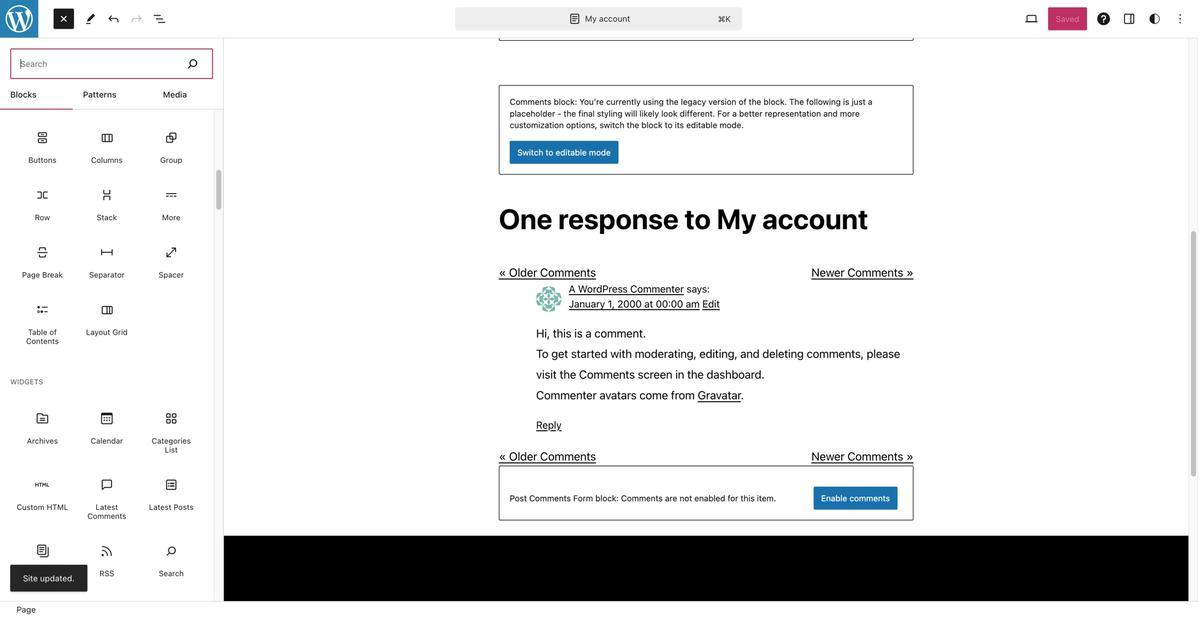 Task type: locate. For each thing, give the bounding box(es) containing it.
saved button
[[1049, 7, 1088, 30]]

2 latest from the left
[[149, 503, 172, 512]]

blocks
[[10, 90, 36, 99]]

⌘k
[[718, 14, 731, 24]]

latest comments button
[[75, 465, 139, 531]]

1 horizontal spatial latest
[[149, 503, 172, 512]]

spacer
[[159, 271, 184, 280]]

0 horizontal spatial list
[[46, 570, 59, 579]]

separator button
[[75, 232, 139, 290]]

stack button
[[75, 175, 139, 232]]

latest posts
[[149, 503, 194, 512]]

0 vertical spatial list
[[165, 446, 178, 455]]

Search search field
[[10, 49, 213, 79]]

patterns button
[[73, 79, 153, 110]]

row button
[[10, 175, 75, 232]]

help image
[[1097, 11, 1112, 26]]

my account
[[585, 14, 631, 23]]

rss
[[100, 570, 114, 579]]

page
[[22, 271, 40, 280], [26, 570, 44, 579], [17, 605, 36, 615]]

latest for latest comments
[[96, 503, 118, 512]]

posts
[[174, 503, 194, 512]]

more
[[162, 213, 181, 222]]

list
[[165, 446, 178, 455], [46, 570, 59, 579]]

latest right html
[[96, 503, 118, 512]]

buttons button
[[10, 118, 75, 175]]

html
[[47, 503, 68, 512]]

archives button
[[10, 399, 75, 456]]

page list button
[[10, 531, 75, 589]]

page break
[[22, 271, 63, 280]]

page inside design list box
[[22, 271, 40, 280]]

2 vertical spatial page
[[17, 605, 36, 615]]

tab list
[[0, 79, 223, 110]]

1 vertical spatial page
[[26, 570, 44, 579]]

1 latest from the left
[[96, 503, 118, 512]]

of
[[50, 328, 57, 337]]

columns
[[91, 156, 123, 165]]

custom html button
[[10, 465, 75, 522]]

custom
[[17, 503, 44, 512]]

blocks tab panel
[[0, 107, 223, 618]]

0 vertical spatial page
[[22, 271, 40, 280]]

page for page list
[[26, 570, 44, 579]]

list inside page list button
[[46, 570, 59, 579]]

latest for latest posts
[[149, 503, 172, 512]]

widgets
[[10, 378, 43, 387]]

layout grid
[[86, 328, 128, 337]]

page break button
[[10, 232, 75, 290]]

layout
[[86, 328, 110, 337]]

grid
[[112, 328, 128, 337]]

latest
[[96, 503, 118, 512], [149, 503, 172, 512]]

1 vertical spatial list
[[46, 570, 59, 579]]

list view image
[[152, 11, 167, 26]]

latest inside latest comments
[[96, 503, 118, 512]]

page inside widgets list box
[[26, 570, 44, 579]]

stack
[[97, 213, 117, 222]]

0 horizontal spatial latest
[[96, 503, 118, 512]]

list inside categories list
[[165, 446, 178, 455]]

widgets list box
[[10, 399, 204, 618]]

calendar button
[[75, 399, 139, 456]]

calendar
[[91, 437, 123, 446]]

latest left posts
[[149, 503, 172, 512]]

1 horizontal spatial list
[[165, 446, 178, 455]]



Task type: vqa. For each thing, say whether or not it's contained in the screenshot.


Task type: describe. For each thing, give the bounding box(es) containing it.
row
[[35, 213, 50, 222]]

categories
[[152, 437, 191, 446]]

design list box
[[10, 118, 204, 356]]

options image
[[1173, 11, 1189, 26]]

separator
[[89, 271, 125, 280]]

blocks button
[[0, 79, 73, 110]]

account
[[599, 14, 631, 23]]

updated.
[[40, 574, 75, 584]]

group
[[160, 156, 182, 165]]

page list
[[26, 570, 59, 579]]

table
[[28, 328, 47, 337]]

styles image
[[1148, 11, 1163, 26]]

view image
[[1025, 11, 1040, 26]]

list for page list
[[46, 570, 59, 579]]

columns button
[[75, 118, 139, 175]]

settings image
[[1122, 11, 1138, 26]]

redo image
[[129, 11, 144, 26]]

latest posts button
[[139, 465, 204, 522]]

saved
[[1056, 14, 1080, 24]]

categories list
[[152, 437, 191, 455]]

search
[[159, 570, 184, 579]]

rss button
[[75, 531, 139, 589]]

my
[[585, 14, 597, 23]]

media
[[163, 90, 187, 99]]

spacer button
[[139, 232, 204, 290]]

custom html
[[17, 503, 68, 512]]

tab list containing blocks
[[0, 79, 223, 110]]

categories list button
[[139, 399, 204, 465]]

site updated. button
[[10, 565, 87, 592]]

contents
[[26, 337, 59, 346]]

page for page break
[[22, 271, 40, 280]]

editor top bar region
[[0, 0, 1199, 38]]

list for categories list
[[165, 446, 178, 455]]

latest comments
[[87, 503, 126, 521]]

patterns
[[83, 90, 116, 99]]

search button
[[139, 531, 204, 589]]

table of contents button
[[10, 290, 75, 356]]

site updated.
[[23, 574, 75, 584]]

page for page
[[17, 605, 36, 615]]

site icon image
[[0, 0, 40, 39]]

buttons
[[28, 156, 56, 165]]

toggle block inserter image
[[53, 8, 75, 30]]

media button
[[153, 79, 223, 110]]

break
[[42, 271, 63, 280]]

site
[[23, 574, 38, 584]]

tools image
[[83, 11, 98, 26]]

table of contents
[[26, 328, 59, 346]]

more button
[[139, 175, 204, 232]]

group button
[[139, 118, 204, 175]]

layout grid button
[[75, 290, 139, 347]]

undo image
[[106, 11, 121, 26]]

archives
[[27, 437, 58, 446]]

comments
[[87, 512, 126, 521]]



